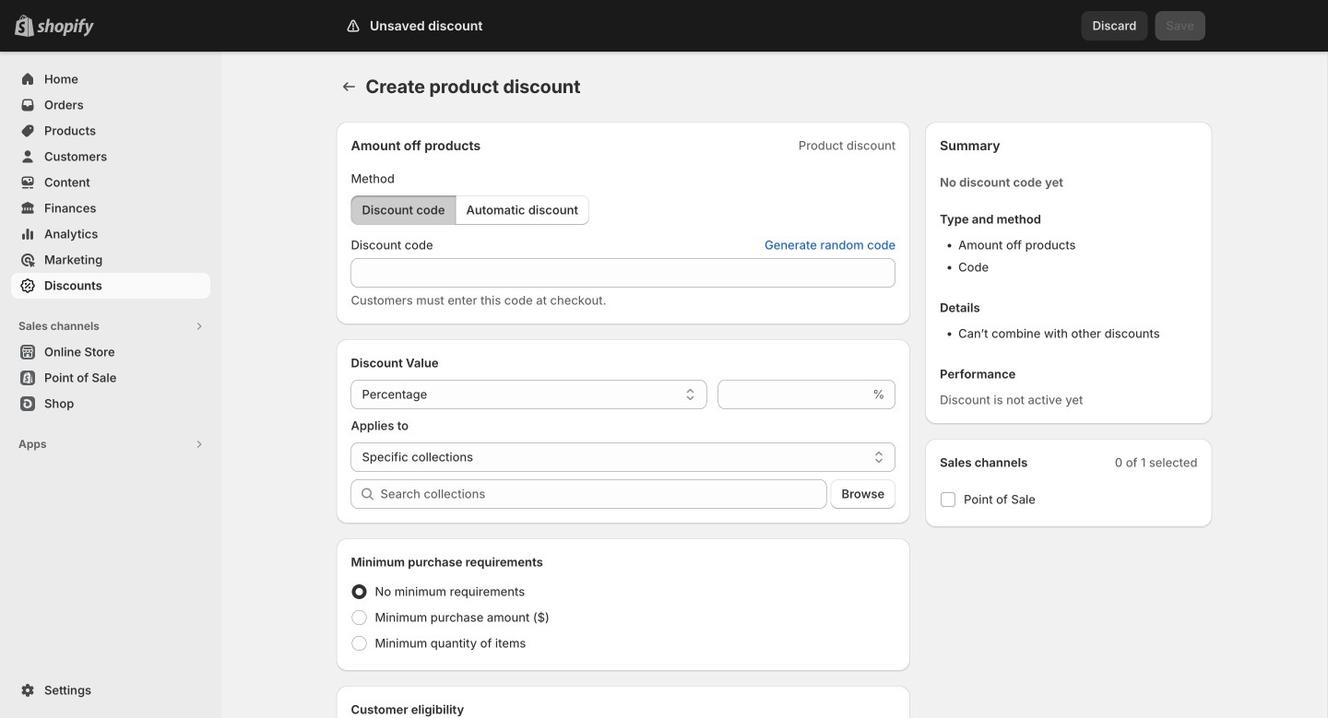 Task type: locate. For each thing, give the bounding box(es) containing it.
None text field
[[351, 258, 896, 288]]

None text field
[[718, 380, 869, 410]]

shopify image
[[37, 18, 94, 37]]

Search collections text field
[[381, 480, 827, 509]]



Task type: vqa. For each thing, say whether or not it's contained in the screenshot.
mark set your shipping rates as done image
no



